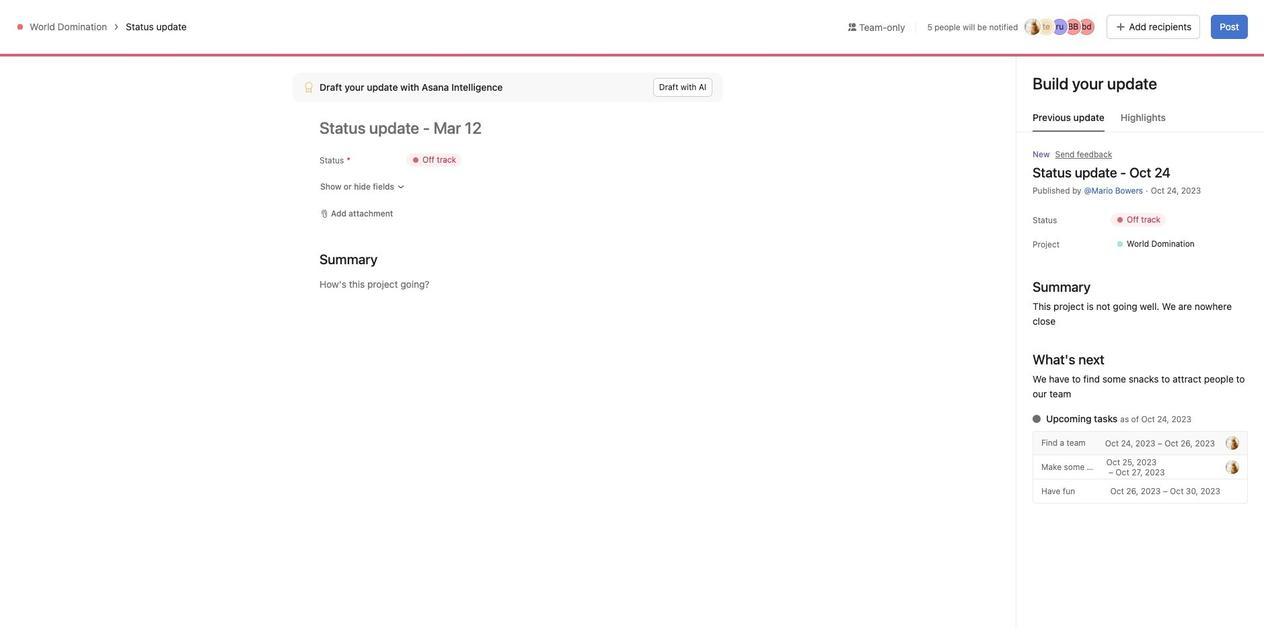 Task type: locate. For each thing, give the bounding box(es) containing it.
Section title text field
[[320, 250, 378, 269]]

remove from starred image
[[354, 44, 365, 55]]

tab list
[[1017, 110, 1265, 133]]

bug image
[[186, 49, 202, 65]]



Task type: vqa. For each thing, say whether or not it's contained in the screenshot.
radio on the left
no



Task type: describe. For each thing, give the bounding box(es) containing it.
hide sidebar image
[[18, 11, 28, 22]]

Title of update text field
[[320, 113, 724, 143]]



